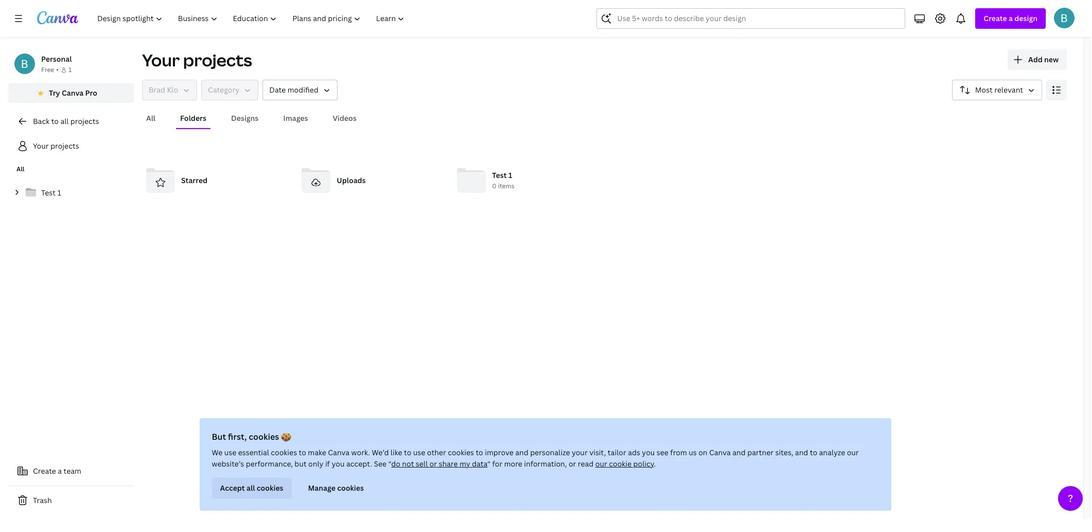 Task type: locate. For each thing, give the bounding box(es) containing it.
a for team
[[58, 467, 62, 476]]

relevant
[[995, 85, 1024, 95]]

1 use from the left
[[225, 448, 237, 458]]

uploads
[[337, 176, 366, 185]]

your down back
[[33, 141, 49, 151]]

to
[[51, 116, 59, 126], [299, 448, 307, 458], [405, 448, 412, 458], [476, 448, 484, 458], [811, 448, 818, 458]]

all inside back to all projects link
[[60, 116, 69, 126]]

but first, cookies 🍪
[[212, 432, 292, 443]]

1 vertical spatial our
[[596, 459, 608, 469]]

0 horizontal spatial and
[[516, 448, 529, 458]]

3 and from the left
[[796, 448, 809, 458]]

1 horizontal spatial 1
[[68, 65, 72, 74]]

all right back
[[60, 116, 69, 126]]

cookies down 'performance,'
[[257, 484, 284, 493]]

folders button
[[176, 109, 211, 128]]

we'd
[[372, 448, 389, 458]]

0 vertical spatial our
[[848, 448, 860, 458]]

all inside accept all cookies button
[[247, 484, 255, 493]]

1 vertical spatial your
[[33, 141, 49, 151]]

0 horizontal spatial all
[[16, 165, 24, 174]]

2 and from the left
[[733, 448, 746, 458]]

a left team
[[58, 467, 62, 476]]

accept all cookies button
[[212, 478, 292, 499]]

a inside button
[[58, 467, 62, 476]]

or
[[430, 459, 437, 469], [569, 459, 577, 469]]

your projects up klo
[[142, 49, 252, 71]]

create a team
[[33, 467, 81, 476]]

cookies up my
[[448, 448, 475, 458]]

cookies
[[249, 432, 280, 443], [271, 448, 297, 458], [448, 448, 475, 458], [257, 484, 284, 493], [338, 484, 364, 493]]

1 vertical spatial your projects
[[33, 141, 79, 151]]

1 vertical spatial a
[[58, 467, 62, 476]]

our down visit,
[[596, 459, 608, 469]]

2 vertical spatial 1
[[57, 188, 61, 198]]

you
[[643, 448, 655, 458], [332, 459, 345, 469]]

0 horizontal spatial use
[[225, 448, 237, 458]]

items
[[498, 182, 515, 191]]

try
[[49, 88, 60, 98]]

you up policy on the right
[[643, 448, 655, 458]]

1 " from the left
[[389, 459, 392, 469]]

1 up items
[[509, 171, 513, 180]]

projects
[[183, 49, 252, 71], [70, 116, 99, 126], [51, 141, 79, 151]]

0 horizontal spatial your
[[33, 141, 49, 151]]

0 vertical spatial a
[[1009, 13, 1013, 23]]

a
[[1009, 13, 1013, 23], [58, 467, 62, 476]]

create for create a design
[[984, 13, 1008, 23]]

0 horizontal spatial create
[[33, 467, 56, 476]]

starred
[[181, 176, 208, 185]]

2 horizontal spatial and
[[796, 448, 809, 458]]

a inside dropdown button
[[1009, 13, 1013, 23]]

all inside button
[[146, 113, 156, 123]]

your projects link
[[8, 136, 134, 157]]

Category button
[[201, 80, 259, 100]]

canva up the if
[[328, 448, 350, 458]]

1 horizontal spatial your
[[142, 49, 180, 71]]

0 vertical spatial projects
[[183, 49, 252, 71]]

test for test 1
[[41, 188, 56, 198]]

Owner button
[[142, 80, 197, 100]]

1 horizontal spatial a
[[1009, 13, 1013, 23]]

category
[[208, 85, 240, 95]]

your projects
[[142, 49, 252, 71], [33, 141, 79, 151]]

not
[[403, 459, 415, 469]]

and left 'partner'
[[733, 448, 746, 458]]

designs
[[231, 113, 259, 123]]

to left "analyze"
[[811, 448, 818, 458]]

create inside dropdown button
[[984, 13, 1008, 23]]

create left team
[[33, 467, 56, 476]]

1 horizontal spatial canva
[[328, 448, 350, 458]]

or right sell
[[430, 459, 437, 469]]

all
[[60, 116, 69, 126], [247, 484, 255, 493]]

all button
[[142, 109, 160, 128]]

1 down your projects link
[[57, 188, 61, 198]]

make
[[308, 448, 327, 458]]

all right the accept
[[247, 484, 255, 493]]

2 or from the left
[[569, 459, 577, 469]]

to right back
[[51, 116, 59, 126]]

0 horizontal spatial test
[[41, 188, 56, 198]]

only
[[309, 459, 324, 469]]

and right sites, at right
[[796, 448, 809, 458]]

1 inside 'test 1 0 items'
[[509, 171, 513, 180]]

2 vertical spatial projects
[[51, 141, 79, 151]]

your
[[142, 49, 180, 71], [33, 141, 49, 151]]

0 horizontal spatial your projects
[[33, 141, 79, 151]]

see
[[374, 459, 387, 469]]

canva
[[62, 88, 84, 98], [328, 448, 350, 458], [710, 448, 731, 458]]

projects down back to all projects
[[51, 141, 79, 151]]

1 right •
[[68, 65, 72, 74]]

1 vertical spatial all
[[16, 165, 24, 174]]

klo
[[167, 85, 178, 95]]

add new button
[[1008, 49, 1068, 70]]

sell
[[416, 459, 428, 469]]

folders
[[180, 113, 207, 123]]

more
[[505, 459, 523, 469]]

do not sell or share my data " for more information, or read our cookie policy .
[[392, 459, 657, 469]]

" inside we use essential cookies to make canva work. we'd like to use other cookies to improve and personalize your visit, tailor ads you see from us on canva and partner sites, and to analyze our website's performance, but only if you accept. see "
[[389, 459, 392, 469]]

partner
[[748, 448, 774, 458]]

trash
[[33, 496, 52, 506]]

but first, cookies 🍪 dialog
[[200, 419, 892, 511]]

1 vertical spatial create
[[33, 467, 56, 476]]

1 horizontal spatial all
[[247, 484, 255, 493]]

use up website's
[[225, 448, 237, 458]]

create
[[984, 13, 1008, 23], [33, 467, 56, 476]]

1 vertical spatial projects
[[70, 116, 99, 126]]

0 horizontal spatial a
[[58, 467, 62, 476]]

sites,
[[776, 448, 794, 458]]

1 horizontal spatial "
[[488, 459, 491, 469]]

new
[[1045, 55, 1059, 64]]

canva right on on the right
[[710, 448, 731, 458]]

1 vertical spatial you
[[332, 459, 345, 469]]

0 vertical spatial create
[[984, 13, 1008, 23]]

you right the if
[[332, 459, 345, 469]]

we use essential cookies to make canva work. we'd like to use other cookies to improve and personalize your visit, tailor ads you see from us on canva and partner sites, and to analyze our website's performance, but only if you accept. see "
[[212, 448, 860, 469]]

create inside button
[[33, 467, 56, 476]]

1 horizontal spatial our
[[848, 448, 860, 458]]

use up sell
[[414, 448, 426, 458]]

test inside test 1 link
[[41, 188, 56, 198]]

0 vertical spatial 1
[[68, 65, 72, 74]]

create left design
[[984, 13, 1008, 23]]

0 vertical spatial your
[[142, 49, 180, 71]]

2 horizontal spatial 1
[[509, 171, 513, 180]]

0 horizontal spatial canva
[[62, 88, 84, 98]]

1 vertical spatial all
[[247, 484, 255, 493]]

0 horizontal spatial all
[[60, 116, 69, 126]]

your projects down back to all projects
[[33, 141, 79, 151]]

1 horizontal spatial you
[[643, 448, 655, 458]]

first,
[[228, 432, 247, 443]]

or left read
[[569, 459, 577, 469]]

0 horizontal spatial our
[[596, 459, 608, 469]]

" left for
[[488, 459, 491, 469]]

manage cookies
[[308, 484, 364, 493]]

None search field
[[597, 8, 906, 29]]

projects up your projects link
[[70, 116, 99, 126]]

our
[[848, 448, 860, 458], [596, 459, 608, 469]]

projects up category
[[183, 49, 252, 71]]

our right "analyze"
[[848, 448, 860, 458]]

0 horizontal spatial "
[[389, 459, 392, 469]]

test
[[492, 171, 507, 180], [41, 188, 56, 198]]

1 horizontal spatial create
[[984, 13, 1008, 23]]

on
[[699, 448, 708, 458]]

a left design
[[1009, 13, 1013, 23]]

add
[[1029, 55, 1043, 64]]

1 vertical spatial test
[[41, 188, 56, 198]]

0 vertical spatial all
[[146, 113, 156, 123]]

1 horizontal spatial use
[[414, 448, 426, 458]]

use
[[225, 448, 237, 458], [414, 448, 426, 458]]

1 vertical spatial 1
[[509, 171, 513, 180]]

1 horizontal spatial all
[[146, 113, 156, 123]]

1 horizontal spatial and
[[733, 448, 746, 458]]

and up do not sell or share my data " for more information, or read our cookie policy .
[[516, 448, 529, 458]]

" right 'see'
[[389, 459, 392, 469]]

0 vertical spatial all
[[60, 116, 69, 126]]

to right like
[[405, 448, 412, 458]]

cookies down accept.
[[338, 484, 364, 493]]

1 for test 1 0 items
[[509, 171, 513, 180]]

to up but at bottom
[[299, 448, 307, 458]]

0 vertical spatial test
[[492, 171, 507, 180]]

Search search field
[[618, 9, 885, 28]]

if
[[326, 459, 330, 469]]

1 horizontal spatial or
[[569, 459, 577, 469]]

canva right "try"
[[62, 88, 84, 98]]

all
[[146, 113, 156, 123], [16, 165, 24, 174]]

test inside 'test 1 0 items'
[[492, 171, 507, 180]]

0 horizontal spatial or
[[430, 459, 437, 469]]

0 horizontal spatial 1
[[57, 188, 61, 198]]

0 vertical spatial your projects
[[142, 49, 252, 71]]

your up brad klo
[[142, 49, 180, 71]]

1 horizontal spatial test
[[492, 171, 507, 180]]

test 1 0 items
[[492, 171, 515, 191]]

but
[[212, 432, 226, 443]]

0 vertical spatial you
[[643, 448, 655, 458]]

create a design button
[[976, 8, 1046, 29]]



Task type: vqa. For each thing, say whether or not it's contained in the screenshot.
TEAM
yes



Task type: describe. For each thing, give the bounding box(es) containing it.
starred link
[[142, 162, 289, 199]]

a for design
[[1009, 13, 1013, 23]]

see
[[657, 448, 669, 458]]

most
[[976, 85, 993, 95]]

cookies up essential
[[249, 432, 280, 443]]

free
[[41, 65, 54, 74]]

test for test 1 0 items
[[492, 171, 507, 180]]

free •
[[41, 65, 59, 74]]

1 for test 1
[[57, 188, 61, 198]]

test 1
[[41, 188, 61, 198]]

we
[[212, 448, 223, 458]]

1 and from the left
[[516, 448, 529, 458]]

website's
[[212, 459, 244, 469]]

design
[[1015, 13, 1038, 23]]

test 1 link
[[8, 182, 134, 204]]

Sort by button
[[953, 80, 1043, 100]]

to up data
[[476, 448, 484, 458]]

canva inside button
[[62, 88, 84, 98]]

our cookie policy link
[[596, 459, 655, 469]]

brad klo
[[149, 85, 178, 95]]

date
[[269, 85, 286, 95]]

uploads link
[[298, 162, 445, 199]]

.
[[655, 459, 657, 469]]

try canva pro button
[[8, 83, 134, 103]]

back to all projects link
[[8, 111, 134, 132]]

improve
[[485, 448, 514, 458]]

0
[[492, 182, 497, 191]]

back to all projects
[[33, 116, 99, 126]]

1 horizontal spatial your projects
[[142, 49, 252, 71]]

do not sell or share my data link
[[392, 459, 488, 469]]

for
[[493, 459, 503, 469]]

0 horizontal spatial you
[[332, 459, 345, 469]]

brad
[[149, 85, 165, 95]]

2 " from the left
[[488, 459, 491, 469]]

videos button
[[329, 109, 361, 128]]

do
[[392, 459, 401, 469]]

create a team button
[[8, 461, 134, 482]]

top level navigation element
[[91, 8, 414, 29]]

date modified
[[269, 85, 319, 95]]

manage cookies button
[[300, 478, 373, 499]]

Date modified button
[[263, 80, 338, 100]]

personalize
[[531, 448, 571, 458]]

cookies down 🍪
[[271, 448, 297, 458]]

performance,
[[246, 459, 293, 469]]

most relevant
[[976, 85, 1024, 95]]

cookie
[[610, 459, 632, 469]]

images
[[283, 113, 308, 123]]

but
[[295, 459, 307, 469]]

your
[[572, 448, 588, 458]]

us
[[689, 448, 697, 458]]

other
[[428, 448, 447, 458]]

🍪
[[281, 432, 292, 443]]

1 or from the left
[[430, 459, 437, 469]]

read
[[578, 459, 594, 469]]

manage
[[308, 484, 336, 493]]

2 horizontal spatial canva
[[710, 448, 731, 458]]

your inside your projects link
[[33, 141, 49, 151]]

data
[[473, 459, 488, 469]]

2 use from the left
[[414, 448, 426, 458]]

accept all cookies
[[220, 484, 284, 493]]

brad klo image
[[1055, 8, 1075, 28]]

my
[[460, 459, 471, 469]]

tailor
[[608, 448, 627, 458]]

ads
[[629, 448, 641, 458]]

share
[[439, 459, 458, 469]]

pro
[[85, 88, 97, 98]]

policy
[[634, 459, 655, 469]]

add new
[[1029, 55, 1059, 64]]

designs button
[[227, 109, 263, 128]]

try canva pro
[[49, 88, 97, 98]]

accept.
[[347, 459, 373, 469]]

accept
[[220, 484, 245, 493]]

work.
[[352, 448, 371, 458]]

create for create a team
[[33, 467, 56, 476]]

information,
[[525, 459, 567, 469]]

images button
[[279, 109, 312, 128]]

from
[[671, 448, 688, 458]]

team
[[64, 467, 81, 476]]

trash link
[[8, 491, 134, 511]]

our inside we use essential cookies to make canva work. we'd like to use other cookies to improve and personalize your visit, tailor ads you see from us on canva and partner sites, and to analyze our website's performance, but only if you accept. see "
[[848, 448, 860, 458]]

like
[[391, 448, 403, 458]]

personal
[[41, 54, 72, 64]]

modified
[[288, 85, 319, 95]]

visit,
[[590, 448, 607, 458]]

back
[[33, 116, 50, 126]]

•
[[56, 65, 59, 74]]

create a design
[[984, 13, 1038, 23]]

essential
[[239, 448, 270, 458]]

videos
[[333, 113, 357, 123]]



